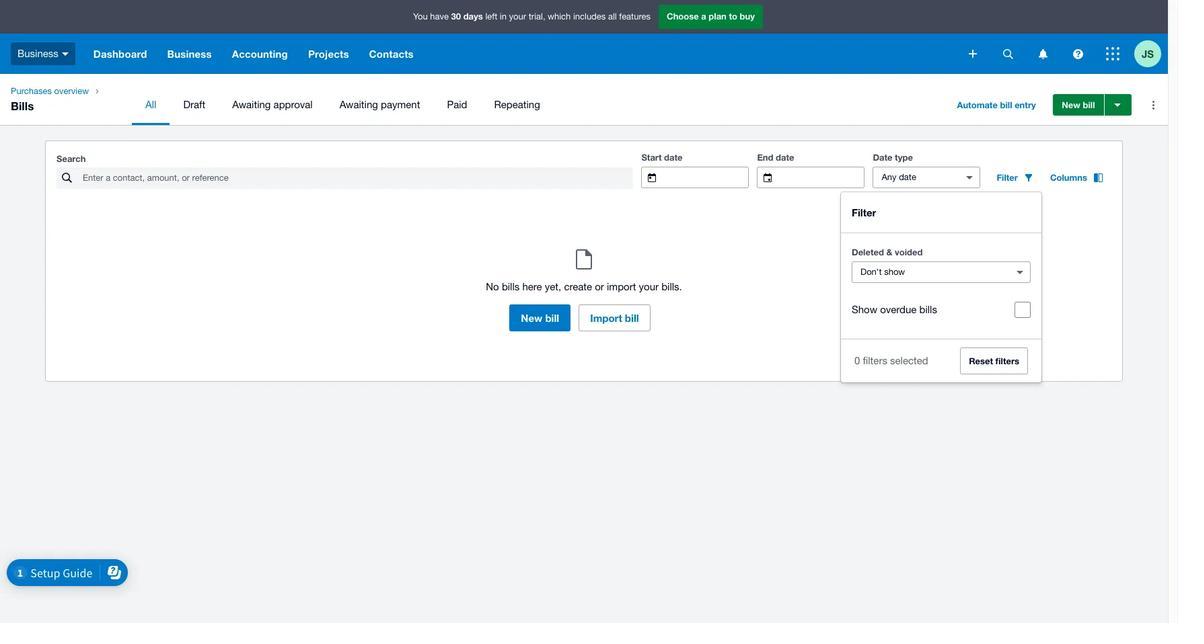 Task type: locate. For each thing, give the bounding box(es) containing it.
End date field
[[783, 168, 864, 188]]

filter up deleted
[[852, 207, 876, 219]]

new bill button right entry
[[1053, 94, 1104, 116]]

svg image
[[1106, 47, 1120, 61], [1039, 49, 1047, 59], [62, 52, 69, 56]]

automate bill entry
[[957, 100, 1036, 110]]

0 vertical spatial new
[[1062, 100, 1081, 110]]

business up 'draft'
[[167, 48, 212, 60]]

svg image inside business popup button
[[62, 52, 69, 56]]

30
[[451, 11, 461, 22]]

new right entry
[[1062, 100, 1081, 110]]

date
[[664, 152, 683, 163], [776, 152, 794, 163]]

2 horizontal spatial svg image
[[1073, 49, 1083, 59]]

filters inside button
[[996, 356, 1020, 367]]

navigation inside banner
[[83, 34, 960, 74]]

2 awaiting from the left
[[340, 99, 378, 110]]

1 horizontal spatial your
[[639, 281, 659, 293]]

svg image
[[1003, 49, 1013, 59], [1073, 49, 1083, 59], [969, 50, 977, 58]]

Deleted & voided field
[[853, 262, 1005, 283]]

date right end
[[776, 152, 794, 163]]

new bill inside bills navigation
[[1062, 100, 1095, 110]]

includes
[[573, 12, 606, 22]]

your
[[509, 12, 526, 22], [639, 281, 659, 293]]

new down the here
[[521, 312, 543, 324]]

columns button
[[1042, 167, 1112, 188]]

0 horizontal spatial new
[[521, 312, 543, 324]]

here
[[523, 281, 542, 293]]

choose a plan to buy
[[667, 11, 755, 22]]

1 horizontal spatial filter
[[997, 172, 1018, 183]]

bill down yet,
[[545, 312, 559, 324]]

filters right 0
[[863, 355, 888, 367]]

1 horizontal spatial svg image
[[1003, 49, 1013, 59]]

new inside bills navigation
[[1062, 100, 1081, 110]]

bill right entry
[[1083, 100, 1095, 110]]

selected
[[890, 355, 929, 367]]

0 horizontal spatial business
[[17, 48, 58, 59]]

filter left columns
[[997, 172, 1018, 183]]

Search field
[[81, 168, 634, 188]]

1 vertical spatial filter
[[852, 207, 876, 219]]

create
[[564, 281, 592, 293]]

filters right reset
[[996, 356, 1020, 367]]

1 vertical spatial new bill
[[521, 312, 559, 324]]

contacts
[[369, 48, 414, 60]]

1 vertical spatial your
[[639, 281, 659, 293]]

projects
[[308, 48, 349, 60]]

1 horizontal spatial filters
[[996, 356, 1020, 367]]

0 horizontal spatial filter
[[852, 207, 876, 219]]

deleted & voided
[[852, 247, 923, 258]]

2 date from the left
[[776, 152, 794, 163]]

2 horizontal spatial svg image
[[1106, 47, 1120, 61]]

1 vertical spatial new
[[521, 312, 543, 324]]

menu
[[132, 85, 938, 125]]

bill left entry
[[1000, 100, 1012, 110]]

import
[[590, 312, 622, 324]]

filter inside group
[[852, 207, 876, 219]]

bill for "automate bill entry" popup button
[[1000, 100, 1012, 110]]

your inside you have 30 days left in your trial, which includes all features
[[509, 12, 526, 22]]

business button
[[0, 34, 83, 74]]

your left bills.
[[639, 281, 659, 293]]

bill
[[1000, 100, 1012, 110], [1083, 100, 1095, 110], [545, 312, 559, 324], [625, 312, 639, 324]]

bills
[[11, 99, 34, 113]]

0 horizontal spatial your
[[509, 12, 526, 22]]

new bill button down the here
[[510, 305, 571, 332]]

bills
[[502, 281, 520, 293], [920, 304, 937, 316]]

awaiting for awaiting approval
[[232, 99, 271, 110]]

projects button
[[298, 34, 359, 74]]

all
[[608, 12, 617, 22]]

new bill right entry
[[1062, 100, 1095, 110]]

yet,
[[545, 281, 561, 293]]

reset
[[969, 356, 993, 367]]

0 filters selected
[[855, 355, 929, 367]]

new bill down the here
[[521, 312, 559, 324]]

reset filters
[[969, 356, 1020, 367]]

0 horizontal spatial svg image
[[62, 52, 69, 56]]

new bill button
[[1053, 94, 1104, 116], [510, 305, 571, 332]]

1 horizontal spatial new
[[1062, 100, 1081, 110]]

repeating
[[494, 99, 540, 110]]

awaiting payment link
[[326, 85, 434, 125]]

menu containing all
[[132, 85, 938, 125]]

bills right no
[[502, 281, 520, 293]]

in
[[500, 12, 507, 22]]

your right in
[[509, 12, 526, 22]]

awaiting left approval
[[232, 99, 271, 110]]

paid
[[447, 99, 467, 110]]

new
[[1062, 100, 1081, 110], [521, 312, 543, 324]]

1 vertical spatial bills
[[920, 304, 937, 316]]

purchases overview
[[11, 86, 89, 96]]

business up "purchases"
[[17, 48, 58, 59]]

1 vertical spatial new bill button
[[510, 305, 571, 332]]

no
[[486, 281, 499, 293]]

0 horizontal spatial awaiting
[[232, 99, 271, 110]]

0 horizontal spatial date
[[664, 152, 683, 163]]

js button
[[1135, 34, 1168, 74]]

trial,
[[529, 12, 545, 22]]

0 vertical spatial your
[[509, 12, 526, 22]]

0 vertical spatial filter
[[997, 172, 1018, 183]]

columns
[[1050, 172, 1088, 183]]

bills right overdue
[[920, 304, 937, 316]]

navigation
[[83, 34, 960, 74]]

new bill button inside bills navigation
[[1053, 94, 1104, 116]]

1 awaiting from the left
[[232, 99, 271, 110]]

0
[[855, 355, 860, 367]]

0 vertical spatial new bill button
[[1053, 94, 1104, 116]]

overview
[[54, 86, 89, 96]]

1 horizontal spatial new bill button
[[1053, 94, 1104, 116]]

contacts button
[[359, 34, 424, 74]]

0 horizontal spatial new bill
[[521, 312, 559, 324]]

voided
[[895, 247, 923, 258]]

business button
[[157, 34, 222, 74]]

1 date from the left
[[664, 152, 683, 163]]

1 horizontal spatial new bill
[[1062, 100, 1095, 110]]

show overdue bills
[[852, 304, 937, 316]]

bill inside popup button
[[1000, 100, 1012, 110]]

1 horizontal spatial bills
[[920, 304, 937, 316]]

repeating link
[[481, 85, 554, 125]]

filter inside button
[[997, 172, 1018, 183]]

search
[[57, 153, 86, 164]]

bill right import
[[625, 312, 639, 324]]

0 vertical spatial new bill
[[1062, 100, 1095, 110]]

reset filters button
[[960, 348, 1028, 375]]

overdue
[[880, 304, 917, 316]]

date right start
[[664, 152, 683, 163]]

awaiting left payment
[[340, 99, 378, 110]]

0 vertical spatial bills
[[502, 281, 520, 293]]

you
[[413, 12, 428, 22]]

awaiting
[[232, 99, 271, 110], [340, 99, 378, 110]]

navigation containing dashboard
[[83, 34, 960, 74]]

0 horizontal spatial svg image
[[969, 50, 977, 58]]

end date
[[757, 152, 794, 163]]

1 horizontal spatial business
[[167, 48, 212, 60]]

new bill
[[1062, 100, 1095, 110], [521, 312, 559, 324]]

banner
[[0, 0, 1168, 74]]

business
[[17, 48, 58, 59], [167, 48, 212, 60]]

1 horizontal spatial date
[[776, 152, 794, 163]]

bills inside filter group
[[920, 304, 937, 316]]

0 horizontal spatial filters
[[863, 355, 888, 367]]

1 horizontal spatial awaiting
[[340, 99, 378, 110]]

filter
[[997, 172, 1018, 183], [852, 207, 876, 219]]

automate bill entry button
[[949, 94, 1044, 116]]

filters
[[863, 355, 888, 367], [996, 356, 1020, 367]]



Task type: describe. For each thing, give the bounding box(es) containing it.
have
[[430, 12, 449, 22]]

deleted
[[852, 247, 884, 258]]

you have 30 days left in your trial, which includes all features
[[413, 11, 651, 22]]

entry
[[1015, 100, 1036, 110]]

filters for reset
[[996, 356, 1020, 367]]

features
[[619, 12, 651, 22]]

&
[[887, 247, 893, 258]]

choose
[[667, 11, 699, 22]]

accounting button
[[222, 34, 298, 74]]

purchases
[[11, 86, 52, 96]]

type
[[895, 152, 913, 163]]

approval
[[274, 99, 313, 110]]

filter button
[[989, 167, 1042, 188]]

import bill button
[[579, 305, 651, 332]]

import
[[607, 281, 636, 293]]

accounting
[[232, 48, 288, 60]]

Start date field
[[667, 168, 749, 188]]

plan
[[709, 11, 727, 22]]

dashboard link
[[83, 34, 157, 74]]

days
[[463, 11, 483, 22]]

js
[[1142, 47, 1154, 60]]

draft
[[183, 99, 205, 110]]

new for the new bill button within bills navigation
[[1062, 100, 1081, 110]]

buy
[[740, 11, 755, 22]]

to
[[729, 11, 738, 22]]

draft link
[[170, 85, 219, 125]]

business inside dropdown button
[[167, 48, 212, 60]]

date for start date
[[664, 152, 683, 163]]

overflow menu image
[[1140, 92, 1167, 118]]

Date type field
[[874, 168, 955, 188]]

show
[[852, 304, 878, 316]]

awaiting for awaiting payment
[[340, 99, 378, 110]]

date for end date
[[776, 152, 794, 163]]

a
[[701, 11, 706, 22]]

date
[[873, 152, 893, 163]]

all link
[[132, 85, 170, 125]]

bills navigation
[[0, 74, 1168, 125]]

bill for the new bill button within bills navigation
[[1083, 100, 1095, 110]]

end
[[757, 152, 774, 163]]

bills.
[[662, 281, 682, 293]]

or
[[595, 281, 604, 293]]

start date
[[642, 152, 683, 163]]

awaiting payment
[[340, 99, 420, 110]]

filter group
[[841, 192, 1042, 383]]

bill for the import bill button
[[625, 312, 639, 324]]

which
[[548, 12, 571, 22]]

awaiting approval link
[[219, 85, 326, 125]]

awaiting approval
[[232, 99, 313, 110]]

no bills here yet, create or import your bills.
[[486, 281, 682, 293]]

new for the left the new bill button
[[521, 312, 543, 324]]

start
[[642, 152, 662, 163]]

paid link
[[434, 85, 481, 125]]

1 horizontal spatial svg image
[[1039, 49, 1047, 59]]

new bill for the left the new bill button
[[521, 312, 559, 324]]

0 horizontal spatial new bill button
[[510, 305, 571, 332]]

bill for the left the new bill button
[[545, 312, 559, 324]]

all
[[145, 99, 156, 110]]

left
[[485, 12, 497, 22]]

filters for 0
[[863, 355, 888, 367]]

menu inside bills navigation
[[132, 85, 938, 125]]

new bill for the new bill button within bills navigation
[[1062, 100, 1095, 110]]

date type
[[873, 152, 913, 163]]

0 horizontal spatial bills
[[502, 281, 520, 293]]

business inside popup button
[[17, 48, 58, 59]]

payment
[[381, 99, 420, 110]]

automate
[[957, 100, 998, 110]]

banner containing js
[[0, 0, 1168, 74]]

purchases overview link
[[5, 85, 94, 98]]

dashboard
[[93, 48, 147, 60]]

import bill
[[590, 312, 639, 324]]



Task type: vqa. For each thing, say whether or not it's contained in the screenshot.
"NEW BILL" to the left
yes



